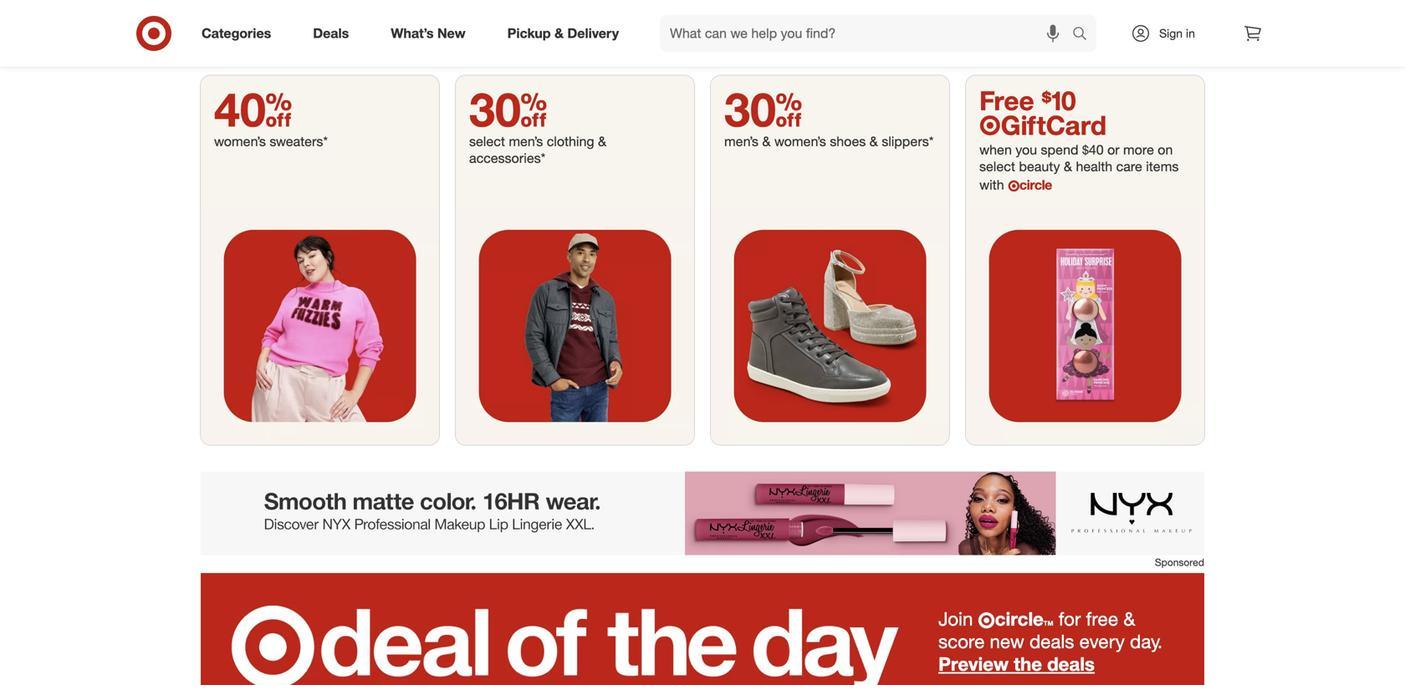 Task type: vqa. For each thing, say whether or not it's contained in the screenshot.
You
yes



Task type: describe. For each thing, give the bounding box(es) containing it.
care
[[1116, 159, 1142, 175]]

you
[[1016, 142, 1037, 158]]

slippers*
[[882, 133, 934, 150]]

beauty
[[1019, 159, 1060, 175]]

select inside when you spend $40 or more on select beauty & health care items with
[[979, 159, 1015, 175]]

free
[[1086, 608, 1118, 631]]

◎
[[978, 612, 995, 630]]

deals link
[[299, 15, 370, 52]]

for free & score new deals every day. preview the deals
[[938, 608, 1163, 676]]

& left the shoes
[[762, 133, 771, 150]]

what's
[[391, 25, 434, 41]]

new
[[437, 25, 466, 41]]

& inside 30 select men's clothing & accessories*
[[598, 133, 606, 150]]

preview
[[938, 653, 1009, 676]]

What can we help you find? suggestions appear below search field
[[660, 15, 1076, 52]]

shoes
[[830, 133, 866, 150]]

men's inside 30 select men's clothing & accessories*
[[509, 133, 543, 150]]

search button
[[1065, 15, 1105, 55]]

when
[[979, 142, 1012, 158]]

& right the shoes
[[870, 133, 878, 150]]

join
[[938, 608, 973, 631]]

0 vertical spatial circle
[[1019, 177, 1052, 193]]

every
[[1079, 630, 1125, 653]]

sponsored
[[1155, 557, 1204, 569]]

the
[[1014, 653, 1042, 676]]

pickup & delivery
[[507, 25, 619, 41]]

30 for 30 men's & women's shoes & slippers*
[[724, 81, 802, 138]]

pickup
[[507, 25, 551, 41]]

men's inside 30 men's & women's shoes & slippers*
[[724, 133, 758, 150]]

items
[[1146, 159, 1179, 175]]

accessories*
[[469, 150, 546, 166]]

30 select men's clothing & accessories*
[[469, 81, 606, 166]]

& inside the for free & score new deals every day. preview the deals
[[1123, 608, 1135, 631]]

target deal of the day image
[[201, 574, 1204, 686]]

sign
[[1159, 26, 1183, 41]]

free $10 ¬giftcard
[[979, 84, 1107, 141]]

& inside "link"
[[554, 25, 564, 41]]

day.
[[1130, 630, 1163, 653]]

more
[[1123, 142, 1154, 158]]

deals
[[313, 25, 349, 41]]

what's new
[[391, 25, 466, 41]]

women's inside 40 women's sweaters*
[[214, 133, 266, 150]]

& inside when you spend $40 or more on select beauty & health care items with
[[1064, 159, 1072, 175]]

categories
[[202, 25, 271, 41]]



Task type: locate. For each thing, give the bounding box(es) containing it.
1 horizontal spatial 30
[[724, 81, 802, 138]]

men's
[[509, 133, 543, 150], [724, 133, 758, 150]]

1 horizontal spatial women's
[[774, 133, 826, 150]]

women's left the shoes
[[774, 133, 826, 150]]

1 women's from the left
[[214, 133, 266, 150]]

& right pickup
[[554, 25, 564, 41]]

tm
[[1044, 620, 1053, 628]]

40
[[214, 81, 292, 138]]

women's inside 30 men's & women's shoes & slippers*
[[774, 133, 826, 150]]

or
[[1107, 142, 1120, 158]]

30 men's & women's shoes & slippers*
[[724, 81, 934, 150]]

join ◎ circle tm
[[938, 608, 1053, 631]]

pickup & delivery link
[[493, 15, 640, 52]]

sign in
[[1159, 26, 1195, 41]]

advertisement region
[[201, 472, 1204, 556]]

select
[[469, 133, 505, 150], [979, 159, 1015, 175]]

deals
[[1029, 630, 1074, 653], [1047, 653, 1095, 676]]

1 horizontal spatial men's
[[724, 133, 758, 150]]

health
[[1076, 159, 1112, 175]]

select inside 30 select men's clothing & accessories*
[[469, 133, 505, 150]]

¬giftcard
[[979, 109, 1107, 141]]

1 vertical spatial select
[[979, 159, 1015, 175]]

1 vertical spatial circle
[[995, 608, 1044, 631]]

2 women's from the left
[[774, 133, 826, 150]]

in
[[1186, 26, 1195, 41]]

& right "clothing" on the left top of the page
[[598, 133, 606, 150]]

&
[[554, 25, 564, 41], [598, 133, 606, 150], [762, 133, 771, 150], [870, 133, 878, 150], [1064, 159, 1072, 175], [1123, 608, 1135, 631]]

& down spend
[[1064, 159, 1072, 175]]

sign in link
[[1117, 15, 1221, 52]]

deals down tm
[[1029, 630, 1074, 653]]

women's
[[214, 133, 266, 150], [774, 133, 826, 150]]

deals right the
[[1047, 653, 1095, 676]]

$10
[[1041, 84, 1076, 117]]

30 for 30 select men's clothing & accessories*
[[469, 81, 547, 138]]

delivery
[[567, 25, 619, 41]]

& right free
[[1123, 608, 1135, 631]]

free
[[979, 84, 1034, 117]]

30 inside 30 select men's clothing & accessories*
[[469, 81, 547, 138]]

search
[[1065, 27, 1105, 43]]

0 horizontal spatial women's
[[214, 133, 266, 150]]

2 men's from the left
[[724, 133, 758, 150]]

0 vertical spatial select
[[469, 133, 505, 150]]

circle
[[1019, 177, 1052, 193], [995, 608, 1044, 631]]

select down when
[[979, 159, 1015, 175]]

with
[[979, 177, 1004, 193]]

1 men's from the left
[[509, 133, 543, 150]]

0 horizontal spatial men's
[[509, 133, 543, 150]]

0 horizontal spatial 30
[[469, 81, 547, 138]]

spend
[[1041, 142, 1078, 158]]

new
[[990, 630, 1024, 653]]

sweaters*
[[270, 133, 328, 150]]

women's left sweaters*
[[214, 133, 266, 150]]

1 horizontal spatial select
[[979, 159, 1015, 175]]

0 horizontal spatial select
[[469, 133, 505, 150]]

30
[[469, 81, 547, 138], [724, 81, 802, 138]]

on
[[1158, 142, 1173, 158]]

what's new link
[[377, 15, 486, 52]]

clothing
[[547, 133, 594, 150]]

2 30 from the left
[[724, 81, 802, 138]]

for
[[1059, 608, 1081, 631]]

score
[[938, 630, 985, 653]]

when you spend $40 or more on select beauty & health care items with
[[979, 142, 1179, 193]]

40 women's sweaters*
[[214, 81, 328, 150]]

select up accessories*
[[469, 133, 505, 150]]

30 inside 30 men's & women's shoes & slippers*
[[724, 81, 802, 138]]

categories link
[[187, 15, 292, 52]]

$40
[[1082, 142, 1104, 158]]

1 30 from the left
[[469, 81, 547, 138]]



